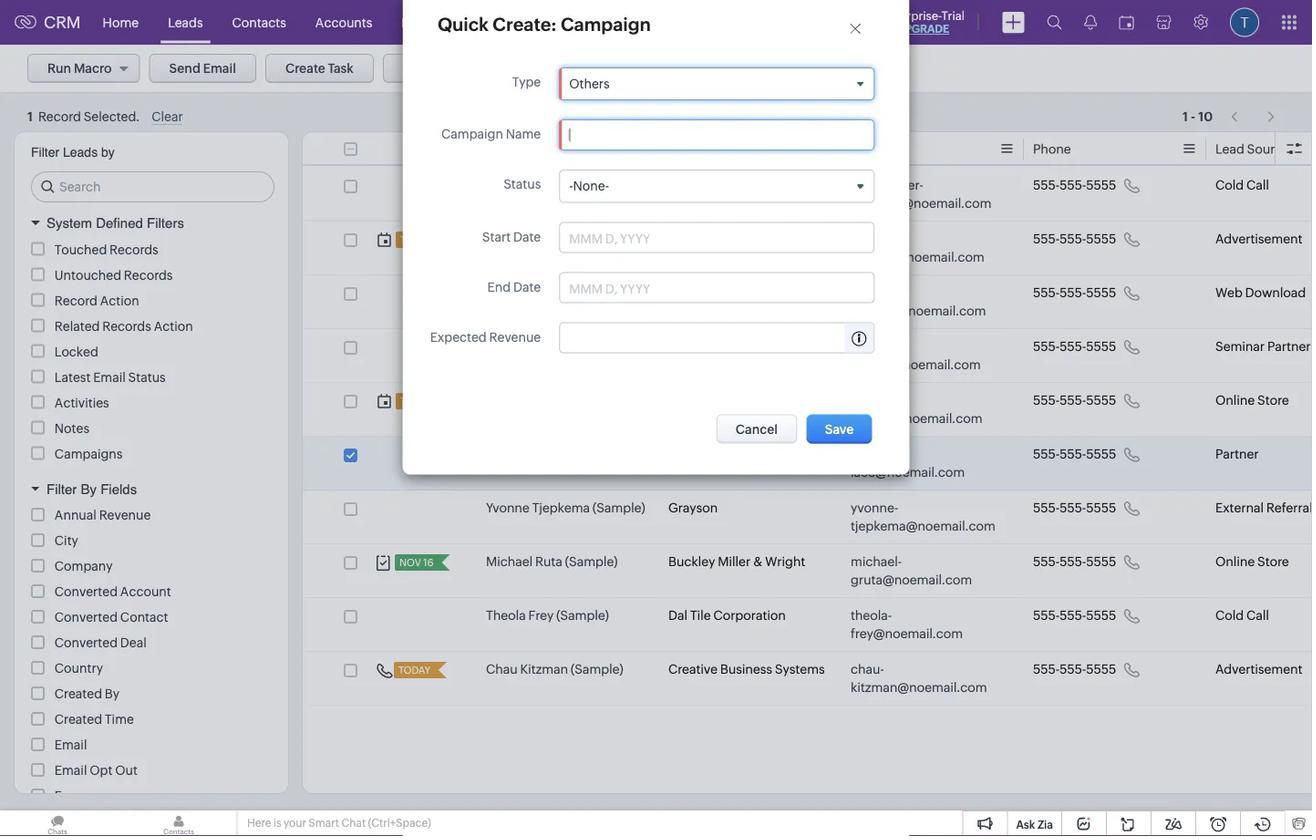 Task type: describe. For each thing, give the bounding box(es) containing it.
ruta
[[536, 555, 563, 569]]

create for create lead
[[1052, 62, 1092, 76]]

(sample) for james merced (sample)
[[574, 286, 627, 300]]

converted contact
[[55, 610, 168, 625]]

dal
[[669, 609, 688, 623]]

untouched
[[55, 268, 121, 282]]

1 horizontal spatial partner
[[1268, 339, 1312, 354]]

row group containing christopher maclead (sample)
[[303, 168, 1313, 706]]

james- merced@noemail.com
[[851, 286, 987, 318]]

tresa
[[486, 339, 518, 354]]

campaigns
[[55, 447, 123, 461]]

theola-
[[851, 609, 892, 623]]

9 555-555-5555 from the top
[[1034, 609, 1117, 623]]

filters
[[147, 215, 184, 231]]

printing
[[669, 447, 716, 462]]

Search text field
[[32, 172, 274, 202]]

merced@noemail.com
[[851, 304, 987, 318]]

filter for filter by fields
[[47, 481, 77, 497]]

theola frey (sample)
[[486, 609, 609, 623]]

activities
[[55, 395, 109, 410]]

fax
[[55, 789, 75, 804]]

contacts image
[[121, 811, 236, 837]]

cold for christopher- maclead@noemail.com
[[1216, 178, 1245, 192]]

home
[[103, 15, 139, 30]]

referral
[[1267, 501, 1313, 515]]

created by
[[55, 687, 120, 702]]

theola frey (sample) link
[[486, 607, 609, 625]]

1 navigation from the top
[[1223, 99, 1285, 126]]

selected.
[[84, 110, 140, 124]]

chau- kitzman@noemail.com link
[[851, 661, 997, 697]]

notes
[[55, 421, 89, 436]]

record
[[55, 293, 97, 308]]

records for untouched
[[124, 268, 173, 282]]

1 horizontal spatial status
[[504, 177, 541, 192]]

yvonne
[[486, 501, 530, 515]]

christopher-
[[851, 178, 924, 192]]

here
[[247, 817, 271, 830]]

create lead
[[1052, 62, 1124, 76]]

(sample) for theola frey (sample)
[[557, 609, 609, 623]]

1 horizontal spatial leads
[[168, 15, 203, 30]]

lead source
[[1216, 142, 1290, 156]]

(sample) for tresa sweely (sample)
[[565, 339, 618, 354]]

yvonne-
[[851, 501, 899, 515]]

business
[[721, 662, 773, 677]]

online store for felix- hirpara@noemail.com
[[1216, 393, 1290, 408]]

7 5555 from the top
[[1087, 501, 1117, 515]]

corporation
[[714, 609, 786, 623]]

created for created by
[[55, 687, 102, 702]]

system defined filters button
[[15, 207, 288, 239]]

start date
[[482, 229, 541, 244]]

10 5555 from the top
[[1087, 662, 1117, 677]]

quick
[[438, 14, 489, 35]]

maclead
[[560, 178, 611, 192]]

tasks link
[[449, 0, 510, 44]]

6 555-555-5555 from the top
[[1034, 447, 1117, 462]]

today link for felix-
[[396, 393, 434, 410]]

filter for filter leads by
[[31, 145, 59, 160]]

kayleigh-
[[851, 447, 905, 462]]

tile
[[691, 609, 711, 623]]

meetings
[[583, 15, 638, 30]]

today for chau-
[[399, 665, 431, 676]]

web
[[1216, 286, 1243, 300]]

run macro
[[47, 61, 112, 76]]

account
[[120, 585, 171, 599]]

email down created time
[[55, 738, 87, 753]]

lead name
[[486, 142, 553, 156]]

james-
[[851, 286, 890, 300]]

run
[[47, 61, 71, 76]]

call for theola- frey@noemail.com
[[1247, 609, 1270, 623]]

revenue for annual revenue
[[99, 508, 151, 523]]

online for felix- hirpara@noemail.com
[[1216, 393, 1256, 408]]

kitzman@noemail.com
[[851, 681, 988, 695]]

email up fax
[[55, 764, 87, 778]]

dimensions
[[718, 447, 788, 462]]

associates
[[722, 339, 785, 354]]

theola- frey@noemail.com
[[851, 609, 963, 641]]

felix- hirpara@noemail.com link
[[851, 391, 997, 428]]

Others field
[[560, 68, 874, 100]]

yvonne- tjepkema@noemail.com
[[851, 501, 996, 534]]

defined
[[96, 215, 143, 231]]

crm link
[[15, 13, 81, 32]]

mmm d, yyyy
 text field for end date
[[570, 280, 717, 295]]

christopher maclead (sample) link
[[486, 176, 650, 213]]

8 5555 from the top
[[1087, 555, 1117, 569]]

1 10 from the top
[[1199, 105, 1214, 120]]

felix-
[[851, 393, 880, 408]]

6 5555 from the top
[[1087, 447, 1117, 462]]

ask
[[1017, 819, 1036, 831]]

1 record selected.
[[27, 110, 140, 124]]

campaign name
[[442, 127, 541, 142]]

send email button
[[149, 54, 256, 83]]

theola- frey@noemail.com link
[[851, 607, 997, 643]]

christopher maclead (sample)
[[486, 178, 611, 211]]

christopher- maclead@noemail.com
[[851, 178, 992, 211]]

deals link
[[387, 0, 449, 44]]

online for michael- gruta@noemail.com
[[1216, 555, 1256, 569]]

quick create: campaign
[[438, 14, 651, 35]]

michael
[[486, 555, 533, 569]]

expected revenue
[[430, 330, 541, 344]]

sweely
[[520, 339, 563, 354]]

(sample) for michael ruta (sample)
[[565, 555, 618, 569]]

chat
[[342, 817, 366, 830]]

smart
[[309, 817, 339, 830]]

chau kitzman (sample) link
[[486, 661, 624, 679]]

-None- field
[[560, 171, 874, 202]]

2 555-555-5555 from the top
[[1034, 232, 1117, 246]]

cold call for theola- frey@noemail.com
[[1216, 609, 1270, 623]]

external referral
[[1216, 501, 1313, 515]]

james merced (sample) link
[[486, 284, 627, 302]]

1 vertical spatial company
[[55, 559, 113, 574]]

advertisement for carissa- kidman@noemail.com
[[1216, 232, 1303, 246]]

chau- kitzman@noemail.com
[[851, 662, 988, 695]]

fields
[[101, 481, 137, 497]]

download
[[1246, 286, 1307, 300]]

system
[[47, 215, 92, 231]]

revenue for expected revenue
[[490, 330, 541, 344]]

lead for lead source
[[1216, 142, 1245, 156]]

michael ruta (sample)
[[486, 555, 618, 569]]

7 555-555-5555 from the top
[[1034, 501, 1117, 515]]

2 navigation from the top
[[1223, 103, 1285, 130]]



Task type: vqa. For each thing, say whether or not it's contained in the screenshot.
Modified By
no



Task type: locate. For each thing, give the bounding box(es) containing it.
3 555-555-5555 from the top
[[1034, 286, 1117, 300]]

store down seminar partner
[[1258, 393, 1290, 408]]

(sample) for chau kitzman (sample)
[[571, 662, 624, 677]]

(sample) right 'ruta'
[[565, 555, 618, 569]]

1 1 - 10 from the top
[[1183, 105, 1214, 120]]

trial
[[942, 9, 965, 22]]

email right send
[[203, 61, 236, 76]]

yvonne tjepkema (sample)
[[486, 501, 646, 515]]

chau
[[486, 662, 518, 677]]

carissa- kidman@noemail.com link
[[851, 230, 997, 266]]

1 5555 from the top
[[1087, 178, 1117, 192]]

0 vertical spatial filter
[[31, 145, 59, 160]]

call for christopher- maclead@noemail.com
[[1247, 178, 1270, 192]]

(sample) right kitzman
[[571, 662, 624, 677]]

leads up send
[[168, 15, 203, 30]]

0 vertical spatial online
[[1216, 393, 1256, 408]]

0 vertical spatial call
[[1247, 178, 1270, 192]]

james- merced@noemail.com link
[[851, 284, 997, 320]]

0 vertical spatial leads
[[168, 15, 203, 30]]

online store down "external referral"
[[1216, 555, 1290, 569]]

printing dimensions
[[669, 447, 788, 462]]

store for felix- hirpara@noemail.com
[[1258, 393, 1290, 408]]

accounts
[[316, 15, 373, 30]]

systems
[[775, 662, 825, 677]]

0 horizontal spatial company
[[55, 559, 113, 574]]

email up christopher-
[[851, 142, 884, 156]]

2 advertisement from the top
[[1216, 662, 1303, 677]]

opt
[[90, 764, 113, 778]]

create for create task
[[286, 61, 326, 76]]

run macro button
[[27, 54, 140, 83]]

0 vertical spatial cold call
[[1216, 178, 1270, 192]]

1 vertical spatial action
[[154, 319, 193, 333]]

records down touched records
[[124, 268, 173, 282]]

james merced (sample)
[[486, 286, 627, 300]]

mmm d, yyyy
 text field for start date
[[570, 230, 717, 245]]

10 555-555-5555 from the top
[[1034, 662, 1117, 677]]

chau kitzman (sample)
[[486, 662, 624, 677]]

tresa sweely (sample)
[[486, 339, 618, 354]]

today link for chau-
[[394, 662, 433, 679]]

filter by fields button
[[15, 473, 288, 505]]

phone
[[1034, 142, 1072, 156]]

by up annual
[[81, 481, 97, 497]]

0 horizontal spatial action
[[100, 293, 139, 308]]

email opt out
[[55, 764, 138, 778]]

9 5555 from the top
[[1087, 609, 1117, 623]]

online down external
[[1216, 555, 1256, 569]]

0 horizontal spatial by
[[81, 481, 97, 497]]

None text field
[[570, 128, 865, 142]]

records for touched
[[110, 242, 158, 257]]

(sample) right sweely
[[565, 339, 618, 354]]

1 advertisement from the top
[[1216, 232, 1303, 246]]

2 converted from the top
[[55, 610, 118, 625]]

created down "created by"
[[55, 713, 102, 727]]

row group
[[303, 168, 1313, 706]]

hirpara@noemail.com
[[851, 411, 983, 426]]

by
[[81, 481, 97, 497], [105, 687, 120, 702]]

status
[[504, 177, 541, 192], [128, 370, 166, 385]]

records
[[110, 242, 158, 257], [124, 268, 173, 282], [102, 319, 151, 333]]

0 horizontal spatial partner
[[1216, 447, 1260, 462]]

email right latest
[[93, 370, 126, 385]]

all
[[568, 143, 581, 155]]

1 horizontal spatial company
[[669, 142, 727, 156]]

michael ruta (sample) link
[[486, 553, 618, 571]]

kayleigh- lace@noemail.com link
[[851, 445, 997, 482]]

deal
[[120, 636, 147, 650]]

(sample) right tjepkema
[[593, 501, 646, 515]]

1 create from the left
[[286, 61, 326, 76]]

touched records
[[55, 242, 158, 257]]

1 cold call from the top
[[1216, 178, 1270, 192]]

0 vertical spatial company
[[669, 142, 727, 156]]

(sample) right the kidman at left top
[[580, 232, 633, 246]]

type
[[513, 75, 541, 89]]

date for start date
[[514, 229, 541, 244]]

4 5555 from the top
[[1087, 339, 1117, 354]]

meetings link
[[568, 0, 653, 44]]

1 horizontal spatial create
[[1052, 62, 1092, 76]]

christopher
[[486, 178, 557, 192]]

cold call for christopher- maclead@noemail.com
[[1216, 178, 1270, 192]]

name up christopher
[[518, 142, 553, 156]]

1 vertical spatial created
[[55, 713, 102, 727]]

navigation
[[1223, 99, 1285, 126], [1223, 103, 1285, 130]]

1 online from the top
[[1216, 393, 1256, 408]]

by
[[101, 145, 115, 160]]

today for felix-
[[401, 396, 433, 407]]

(sample) inside "link"
[[571, 662, 624, 677]]

store down "external referral"
[[1258, 555, 1290, 569]]

by for created
[[105, 687, 120, 702]]

chats image
[[0, 811, 115, 837]]

0 horizontal spatial revenue
[[99, 508, 151, 523]]

1 vertical spatial status
[[128, 370, 166, 385]]

3 5555 from the top
[[1087, 286, 1117, 300]]

today left chau
[[399, 665, 431, 676]]

1 vertical spatial call
[[1247, 609, 1270, 623]]

1 created from the top
[[55, 687, 102, 702]]

1 vertical spatial filter
[[47, 481, 77, 497]]

today link down expected
[[396, 393, 434, 410]]

0 vertical spatial created
[[55, 687, 102, 702]]

company up -none- field
[[669, 142, 727, 156]]

- inside -none- field
[[570, 179, 573, 194]]

email inside button
[[203, 61, 236, 76]]

1 555-555-5555 from the top
[[1034, 178, 1117, 192]]

morlong
[[669, 339, 719, 354]]

created down country
[[55, 687, 102, 702]]

1 vertical spatial revenue
[[99, 508, 151, 523]]

None submit
[[807, 415, 872, 444]]

1 vertical spatial online
[[1216, 555, 1256, 569]]

converted for converted contact
[[55, 610, 118, 625]]

task
[[328, 61, 354, 76]]

sweely@noemail.com
[[851, 358, 981, 372]]

1 vertical spatial partner
[[1216, 447, 1260, 462]]

zia
[[1038, 819, 1054, 831]]

status down related records action
[[128, 370, 166, 385]]

cold for theola- frey@noemail.com
[[1216, 609, 1245, 623]]

2 online store from the top
[[1216, 555, 1290, 569]]

by up time at left
[[105, 687, 120, 702]]

accounts link
[[301, 0, 387, 44]]

enterprise-trial upgrade
[[882, 9, 965, 35]]

records down defined
[[110, 242, 158, 257]]

0 vertical spatial today
[[401, 396, 433, 407]]

5 555-555-5555 from the top
[[1034, 393, 1117, 408]]

converted for converted deal
[[55, 636, 118, 650]]

online store down seminar partner
[[1216, 393, 1290, 408]]

tasks
[[463, 15, 496, 30]]

8 555-555-5555 from the top
[[1034, 555, 1117, 569]]

name for campaign name
[[506, 127, 541, 142]]

filter down record
[[31, 145, 59, 160]]

lead
[[1094, 62, 1124, 76], [486, 142, 515, 156], [1216, 142, 1245, 156]]

calls
[[525, 15, 554, 30]]

company down city
[[55, 559, 113, 574]]

10
[[1199, 105, 1214, 120], [1199, 109, 1214, 124]]

1 horizontal spatial action
[[154, 319, 193, 333]]

cold call
[[1216, 178, 1270, 192], [1216, 609, 1270, 623]]

3 converted from the top
[[55, 636, 118, 650]]

1 vertical spatial date
[[514, 280, 541, 294]]

converted for converted account
[[55, 585, 118, 599]]

0 horizontal spatial leads
[[63, 145, 98, 160]]

0 horizontal spatial lead
[[486, 142, 515, 156]]

carissa
[[486, 232, 529, 246]]

filter up annual
[[47, 481, 77, 497]]

(sample) inside christopher maclead (sample)
[[486, 196, 539, 211]]

1 mmm d, yyyy
 text field from the top
[[570, 230, 717, 245]]

record
[[38, 110, 81, 124]]

2 vertical spatial records
[[102, 319, 151, 333]]

filter by fields
[[47, 481, 137, 497]]

yvonne- tjepkema@noemail.com link
[[851, 499, 997, 536]]

2 cold call from the top
[[1216, 609, 1270, 623]]

cold
[[1216, 178, 1245, 192], [1216, 609, 1245, 623]]

1 horizontal spatial lead
[[1094, 62, 1124, 76]]

0 vertical spatial status
[[504, 177, 541, 192]]

converted up converted contact
[[55, 585, 118, 599]]

(sample) for christopher maclead (sample)
[[486, 196, 539, 211]]

clear
[[152, 110, 183, 124]]

0 horizontal spatial status
[[128, 370, 166, 385]]

0 vertical spatial date
[[514, 229, 541, 244]]

carissa-
[[851, 232, 896, 246]]

create task button
[[265, 54, 374, 83]]

0 vertical spatial mmm d, yyyy
 text field
[[570, 230, 717, 245]]

1 horizontal spatial by
[[105, 687, 120, 702]]

partner up external
[[1216, 447, 1260, 462]]

2 vertical spatial converted
[[55, 636, 118, 650]]

name for lead name
[[518, 142, 553, 156]]

date right start on the left
[[514, 229, 541, 244]]

1 cold from the top
[[1216, 178, 1245, 192]]

1 online store from the top
[[1216, 393, 1290, 408]]

tjepkema
[[532, 501, 590, 515]]

(sample) for carissa kidman (sample)
[[580, 232, 633, 246]]

1 date from the top
[[514, 229, 541, 244]]

2 created from the top
[[55, 713, 102, 727]]

lead inside button
[[1094, 62, 1124, 76]]

creative
[[669, 662, 718, 677]]

store for michael- gruta@noemail.com
[[1258, 555, 1290, 569]]

0 vertical spatial records
[[110, 242, 158, 257]]

online store for michael- gruta@noemail.com
[[1216, 555, 1290, 569]]

untouched records
[[55, 268, 173, 282]]

0 horizontal spatial create
[[286, 61, 326, 76]]

action down the untouched records
[[154, 319, 193, 333]]

create up phone
[[1052, 62, 1092, 76]]

0 vertical spatial cold
[[1216, 178, 1245, 192]]

store
[[1258, 393, 1290, 408], [1258, 555, 1290, 569]]

here is your smart chat (ctrl+space)
[[247, 817, 431, 830]]

kitzman
[[520, 662, 568, 677]]

by for filter
[[81, 481, 97, 497]]

4 555-555-5555 from the top
[[1034, 339, 1117, 354]]

0 vertical spatial by
[[81, 481, 97, 497]]

2 10 from the top
[[1199, 109, 1214, 124]]

country
[[55, 661, 103, 676]]

0 vertical spatial revenue
[[490, 330, 541, 344]]

today down expected
[[401, 396, 433, 407]]

crm
[[44, 13, 81, 32]]

2 online from the top
[[1216, 555, 1256, 569]]

5 5555 from the top
[[1087, 393, 1117, 408]]

tjepkema@noemail.com
[[851, 519, 996, 534]]

1 vertical spatial today link
[[394, 662, 433, 679]]

2 5555 from the top
[[1087, 232, 1117, 246]]

online down seminar
[[1216, 393, 1256, 408]]

tresa sweely (sample) link
[[486, 338, 618, 356]]

lead for lead name
[[486, 142, 515, 156]]

filter leads by
[[31, 145, 115, 160]]

(sample)
[[486, 196, 539, 211], [580, 232, 633, 246], [574, 286, 627, 300], [565, 339, 618, 354], [593, 501, 646, 515], [565, 555, 618, 569], [557, 609, 609, 623], [571, 662, 624, 677]]

1 vertical spatial store
[[1258, 555, 1290, 569]]

1 vertical spatial leads
[[63, 145, 98, 160]]

status down lead name on the top left of page
[[504, 177, 541, 192]]

2 call from the top
[[1247, 609, 1270, 623]]

source
[[1248, 142, 1290, 156]]

(sample) down christopher
[[486, 196, 539, 211]]

company
[[669, 142, 727, 156], [55, 559, 113, 574]]

converted deal
[[55, 636, 147, 650]]

felix- hirpara@noemail.com
[[851, 393, 983, 426]]

0 vertical spatial store
[[1258, 393, 1290, 408]]

today link left chau
[[394, 662, 433, 679]]

0 vertical spatial advertisement
[[1216, 232, 1303, 246]]

none-
[[573, 179, 609, 194]]

1 store from the top
[[1258, 393, 1290, 408]]

0 vertical spatial converted
[[55, 585, 118, 599]]

contacts link
[[218, 0, 301, 44]]

your
[[284, 817, 306, 830]]

2 horizontal spatial lead
[[1216, 142, 1245, 156]]

date for end date
[[514, 280, 541, 294]]

online
[[1216, 393, 1256, 408], [1216, 555, 1256, 569]]

(sample) for yvonne tjepkema (sample)
[[593, 501, 646, 515]]

kidman@noemail.com
[[851, 250, 985, 265]]

converted up country
[[55, 636, 118, 650]]

1 vertical spatial cold call
[[1216, 609, 1270, 623]]

2 date from the top
[[514, 280, 541, 294]]

1 vertical spatial today
[[399, 665, 431, 676]]

&
[[754, 555, 763, 569]]

external
[[1216, 501, 1265, 515]]

mmm d, yyyy
 text field down none-
[[570, 230, 717, 245]]

advertisement
[[1216, 232, 1303, 246], [1216, 662, 1303, 677]]

by inside dropdown button
[[81, 481, 97, 497]]

contacts
[[232, 15, 286, 30]]

records down record action
[[102, 319, 151, 333]]

MMM d, yyyy
 text field
[[570, 230, 717, 245], [570, 280, 717, 295]]

created for created time
[[55, 713, 102, 727]]

None button
[[717, 415, 797, 444]]

1 vertical spatial by
[[105, 687, 120, 702]]

(sample) right merced
[[574, 286, 627, 300]]

2 create from the left
[[1052, 62, 1092, 76]]

action up related records action
[[100, 293, 139, 308]]

filter inside dropdown button
[[47, 481, 77, 497]]

michael- gruta@noemail.com
[[851, 555, 973, 588]]

converted up converted deal
[[55, 610, 118, 625]]

1 vertical spatial advertisement
[[1216, 662, 1303, 677]]

2 mmm d, yyyy
 text field from the top
[[570, 280, 717, 295]]

2 cold from the top
[[1216, 609, 1245, 623]]

2 1 - 10 from the top
[[1183, 109, 1214, 124]]

1 vertical spatial converted
[[55, 610, 118, 625]]

leads left by
[[63, 145, 98, 160]]

1 call from the top
[[1247, 178, 1270, 192]]

1 vertical spatial records
[[124, 268, 173, 282]]

advertisement for chau- kitzman@noemail.com
[[1216, 662, 1303, 677]]

1 horizontal spatial revenue
[[490, 330, 541, 344]]

create left task at the left
[[286, 61, 326, 76]]

0 vertical spatial today link
[[396, 393, 434, 410]]

carissa- kidman@noemail.com
[[851, 232, 985, 265]]

locked
[[55, 344, 98, 359]]

(sample) right the frey in the bottom left of the page
[[557, 609, 609, 623]]

michael- gruta@noemail.com link
[[851, 553, 997, 589]]

0 vertical spatial partner
[[1268, 339, 1312, 354]]

mmm d, yyyy
 text field up morlong
[[570, 280, 717, 295]]

morlong associates
[[669, 339, 785, 354]]

partner right seminar
[[1268, 339, 1312, 354]]

created
[[55, 687, 102, 702], [55, 713, 102, 727]]

records for related
[[102, 319, 151, 333]]

1 vertical spatial online store
[[1216, 555, 1290, 569]]

0 vertical spatial online store
[[1216, 393, 1290, 408]]

1 vertical spatial mmm d, yyyy
 text field
[[570, 280, 717, 295]]

miller
[[718, 555, 751, 569]]

1 converted from the top
[[55, 585, 118, 599]]

carissa kidman (sample) link
[[486, 230, 633, 248]]

0 vertical spatial action
[[100, 293, 139, 308]]

date right end
[[514, 280, 541, 294]]

2 store from the top
[[1258, 555, 1290, 569]]

1 vertical spatial cold
[[1216, 609, 1245, 623]]

name up lead name on the top left of page
[[506, 127, 541, 142]]

james
[[486, 286, 523, 300]]



